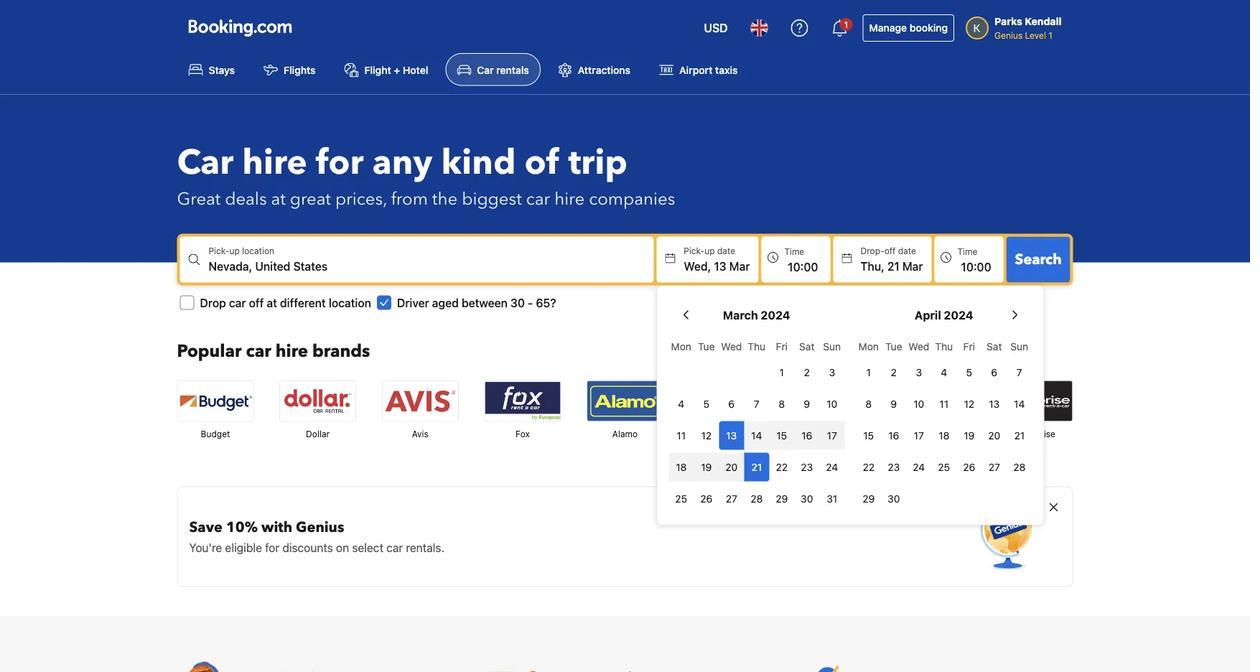 Task type: vqa. For each thing, say whether or not it's contained in the screenshot.
Split's the to
no



Task type: locate. For each thing, give the bounding box(es) containing it.
drop-
[[861, 246, 885, 256]]

5 for 5 march 2024 option
[[703, 398, 710, 410]]

18 for 18 checkbox
[[939, 429, 950, 441]]

21 right 20 checkbox
[[1014, 429, 1025, 441]]

mon up 4 'checkbox'
[[671, 340, 692, 352]]

mar inside drop-off date thu, 21 mar
[[903, 259, 923, 273]]

23 right 22 option
[[888, 461, 900, 473]]

21 for 21 option
[[1014, 429, 1025, 441]]

flight
[[365, 64, 391, 76]]

3 right 2 march 2024 checkbox
[[829, 366, 835, 378]]

4 April 2024 checkbox
[[932, 358, 957, 387]]

23 April 2024 checkbox
[[881, 453, 907, 481]]

16 right 15 checkbox
[[889, 429, 899, 441]]

22 inside option
[[863, 461, 875, 473]]

2 sat from the left
[[987, 340, 1002, 352]]

2 22 from the left
[[863, 461, 875, 473]]

0 horizontal spatial 14
[[751, 429, 762, 441]]

hertz
[[921, 429, 944, 439]]

0 horizontal spatial 17
[[827, 429, 837, 441]]

1 vertical spatial 7
[[754, 398, 760, 410]]

26 inside checkbox
[[963, 461, 975, 473]]

rentals
[[496, 64, 529, 76]]

1 up from the left
[[229, 246, 240, 256]]

10 right 9 april 2024 option
[[914, 398, 924, 410]]

13 right 12 march 2024 'checkbox'
[[726, 429, 737, 441]]

10 for 10 march 2024 checkbox
[[827, 398, 838, 410]]

20 March 2024 checkbox
[[719, 453, 744, 481]]

3 inside checkbox
[[916, 366, 922, 378]]

11 inside "checkbox"
[[677, 429, 686, 441]]

21 April 2024 checkbox
[[1007, 421, 1032, 450]]

23 for "23" checkbox
[[888, 461, 900, 473]]

2 15 from the left
[[863, 429, 874, 441]]

30
[[511, 296, 525, 309], [801, 493, 813, 504], [888, 493, 900, 504]]

thu,
[[861, 259, 885, 273]]

1 3 from the left
[[829, 366, 835, 378]]

off right "drop"
[[249, 296, 264, 309]]

car rentals link
[[446, 53, 541, 86]]

27
[[989, 461, 1000, 473], [726, 493, 737, 504]]

26
[[963, 461, 975, 473], [700, 493, 713, 504]]

5 right 4 checkbox
[[966, 366, 972, 378]]

0 horizontal spatial mon
[[671, 340, 692, 352]]

sat
[[799, 340, 815, 352], [987, 340, 1002, 352]]

airport taxis
[[679, 64, 738, 76]]

0 horizontal spatial mon tue wed thu
[[671, 340, 766, 352]]

wed,
[[684, 259, 711, 273]]

car left the rentals
[[477, 64, 494, 76]]

fri up 1 march 2024 option
[[776, 340, 788, 352]]

date up march
[[717, 246, 735, 256]]

11 March 2024 checkbox
[[669, 421, 694, 450]]

1 horizontal spatial 22
[[863, 461, 875, 473]]

2 vertical spatial hire
[[276, 340, 308, 363]]

2 16 from the left
[[889, 429, 899, 441]]

4 for 4 checkbox
[[941, 366, 947, 378]]

14 right 13 april 2024 checkbox on the right bottom
[[1014, 398, 1025, 410]]

19
[[964, 429, 975, 441], [701, 461, 712, 473]]

thu up 4 checkbox
[[935, 340, 953, 352]]

2 grid from the left
[[856, 332, 1032, 513]]

18 April 2024 checkbox
[[932, 421, 957, 450]]

9 right 8 april 2024 checkbox
[[891, 398, 897, 410]]

pick- for pick-up location
[[209, 246, 229, 256]]

15 inside 15 option
[[777, 429, 787, 441]]

11
[[940, 398, 949, 410], [677, 429, 686, 441]]

18 cell
[[669, 450, 694, 481]]

3
[[829, 366, 835, 378], [916, 366, 922, 378]]

0 vertical spatial 20
[[988, 429, 1001, 441]]

8 right 7 march 2024 option
[[779, 398, 785, 410]]

0 horizontal spatial fri
[[776, 340, 788, 352]]

car
[[477, 64, 494, 76], [177, 139, 234, 186]]

19 for 19 option
[[701, 461, 712, 473]]

2 8 from the left
[[866, 398, 872, 410]]

19 right 18 checkbox
[[964, 429, 975, 441]]

1 sat from the left
[[799, 340, 815, 352]]

30 inside checkbox
[[801, 493, 813, 504]]

stays
[[209, 64, 235, 76]]

1 15 from the left
[[777, 429, 787, 441]]

2 9 from the left
[[891, 398, 897, 410]]

1 horizontal spatial 28
[[1013, 461, 1026, 473]]

1 17 from the left
[[827, 429, 837, 441]]

30 March 2024 checkbox
[[794, 484, 820, 513]]

17 for 17 april 2024 checkbox
[[914, 429, 924, 441]]

5 inside checkbox
[[966, 366, 972, 378]]

2 mon tue wed thu from the left
[[859, 340, 953, 352]]

14 April 2024 checkbox
[[1007, 389, 1032, 418]]

pick- up "drop"
[[209, 246, 229, 256]]

car down "of"
[[526, 187, 550, 211]]

1 horizontal spatial 7
[[1017, 366, 1022, 378]]

4
[[941, 366, 947, 378], [678, 398, 685, 410]]

drop-off date thu, 21 mar
[[861, 246, 923, 273]]

off up thu,
[[885, 246, 896, 256]]

mar right wed, on the right top of the page
[[729, 259, 750, 273]]

12 left thrifty
[[701, 429, 712, 441]]

7 inside 7 april 2024 checkbox
[[1017, 366, 1022, 378]]

0 vertical spatial 7
[[1017, 366, 1022, 378]]

2024
[[761, 308, 790, 322], [944, 308, 974, 322]]

0 horizontal spatial up
[[229, 246, 240, 256]]

8 left 9 april 2024 option
[[866, 398, 872, 410]]

sun up "3" option
[[823, 340, 841, 352]]

1 2024 from the left
[[761, 308, 790, 322]]

up down deals
[[229, 246, 240, 256]]

21 inside drop-off date thu, 21 mar
[[888, 259, 900, 273]]

7
[[1017, 366, 1022, 378], [754, 398, 760, 410]]

23 for 23 march 2024 'checkbox'
[[801, 461, 813, 473]]

up inside pick-up date wed, 13 mar
[[705, 246, 715, 256]]

1 horizontal spatial 6
[[991, 366, 998, 378]]

1 horizontal spatial 20
[[988, 429, 1001, 441]]

0 horizontal spatial 18
[[676, 461, 687, 473]]

1 horizontal spatial for
[[316, 139, 364, 186]]

genius inside save 10% with genius you're eligible for discounts on select car rentals.
[[296, 517, 344, 537]]

30 right 29 option
[[888, 493, 900, 504]]

4 inside 'checkbox'
[[678, 398, 685, 410]]

31 March 2024 checkbox
[[820, 484, 845, 513]]

1 wed from the left
[[721, 340, 742, 352]]

1 sun from the left
[[823, 340, 841, 352]]

13 right 12 option
[[989, 398, 1000, 410]]

mon tue wed thu for march
[[671, 340, 766, 352]]

0 vertical spatial 14
[[1014, 398, 1025, 410]]

7 right the 6 march 2024 checkbox
[[754, 398, 760, 410]]

pick- for pick-up date wed, 13 mar
[[684, 246, 705, 256]]

6 for "6 april 2024" option on the bottom right of page
[[991, 366, 998, 378]]

date inside drop-off date thu, 21 mar
[[898, 246, 916, 256]]

flight + hotel
[[365, 64, 428, 76]]

13 cell
[[719, 418, 744, 450]]

location right different
[[329, 296, 371, 309]]

23 inside 23 march 2024 'checkbox'
[[801, 461, 813, 473]]

20 inside option
[[726, 461, 738, 473]]

tue up 5 march 2024 option
[[698, 340, 715, 352]]

20 right 19 april 2024 option
[[988, 429, 1001, 441]]

genius up discounts
[[296, 517, 344, 537]]

25 inside option
[[938, 461, 950, 473]]

2 horizontal spatial 21
[[1014, 429, 1025, 441]]

8
[[779, 398, 785, 410], [866, 398, 872, 410]]

1 23 from the left
[[801, 461, 813, 473]]

1 horizontal spatial 14
[[1014, 398, 1025, 410]]

1 date from the left
[[717, 246, 735, 256]]

grid for april
[[856, 332, 1032, 513]]

2 inside checkbox
[[804, 366, 810, 378]]

0 horizontal spatial 2
[[804, 366, 810, 378]]

12 inside option
[[964, 398, 975, 410]]

28 for 28 april 2024 option
[[1013, 461, 1026, 473]]

0 vertical spatial 21
[[888, 259, 900, 273]]

1 10 from the left
[[827, 398, 838, 410]]

2 10 from the left
[[914, 398, 924, 410]]

23 right 22 march 2024 checkbox
[[801, 461, 813, 473]]

wed for april
[[909, 340, 930, 352]]

1 vertical spatial 21
[[1014, 429, 1025, 441]]

10 inside checkbox
[[827, 398, 838, 410]]

0 horizontal spatial genius
[[296, 517, 344, 537]]

2 29 from the left
[[863, 493, 875, 504]]

3 inside option
[[829, 366, 835, 378]]

mar
[[729, 259, 750, 273], [903, 259, 923, 273]]

car right "drop"
[[229, 296, 246, 309]]

location down deals
[[242, 246, 274, 256]]

11 left 12 march 2024 'checkbox'
[[677, 429, 686, 441]]

18 left 19 april 2024 option
[[939, 429, 950, 441]]

16 inside 16 "cell"
[[802, 429, 812, 441]]

18
[[939, 429, 950, 441], [676, 461, 687, 473]]

12 March 2024 checkbox
[[694, 421, 719, 450]]

19 March 2024 checkbox
[[694, 453, 719, 481]]

16 cell
[[794, 418, 820, 450]]

alamo
[[612, 429, 638, 439]]

1 9 from the left
[[804, 398, 810, 410]]

0 vertical spatial 5
[[966, 366, 972, 378]]

20 April 2024 checkbox
[[982, 421, 1007, 450]]

tue for april
[[885, 340, 902, 352]]

17
[[827, 429, 837, 441], [914, 429, 924, 441]]

26 inside option
[[700, 493, 713, 504]]

mon for march 2024
[[671, 340, 692, 352]]

7 right "6 april 2024" option on the bottom right of page
[[1017, 366, 1022, 378]]

21
[[888, 259, 900, 273], [1014, 429, 1025, 441], [752, 461, 762, 473]]

genius
[[995, 30, 1023, 40], [296, 517, 344, 537]]

pick- inside pick-up date wed, 13 mar
[[684, 246, 705, 256]]

15 left 16 option
[[863, 429, 874, 441]]

1 mon from the left
[[671, 340, 692, 352]]

0 horizontal spatial for
[[265, 541, 279, 554]]

2 mar from the left
[[903, 259, 923, 273]]

1 22 from the left
[[776, 461, 788, 473]]

grid
[[669, 332, 845, 513], [856, 332, 1032, 513]]

6 inside option
[[991, 366, 998, 378]]

2 24 from the left
[[913, 461, 925, 473]]

6 left 7 march 2024 option
[[729, 398, 735, 410]]

sat up "6 april 2024" option on the bottom right of page
[[987, 340, 1002, 352]]

1 2 from the left
[[804, 366, 810, 378]]

4 left 5 march 2024 option
[[678, 398, 685, 410]]

fri for march 2024
[[776, 340, 788, 352]]

0 horizontal spatial mar
[[729, 259, 750, 273]]

26 left 27 option
[[700, 493, 713, 504]]

9 for 9 option
[[804, 398, 810, 410]]

for up prices,
[[316, 139, 364, 186]]

1 16 from the left
[[802, 429, 812, 441]]

1 vertical spatial 11
[[677, 429, 686, 441]]

25 inside checkbox
[[675, 493, 687, 504]]

airport
[[679, 64, 713, 76]]

pick- up wed, on the right top of the page
[[684, 246, 705, 256]]

0 vertical spatial 6
[[991, 366, 998, 378]]

0 horizontal spatial 7
[[754, 398, 760, 410]]

at
[[271, 187, 286, 211], [267, 296, 277, 309]]

5 inside option
[[703, 398, 710, 410]]

2 2 from the left
[[891, 366, 897, 378]]

25 left 26 march 2024 option
[[675, 493, 687, 504]]

1 horizontal spatial 26
[[963, 461, 975, 473]]

thu down march 2024
[[748, 340, 766, 352]]

1 vertical spatial 18
[[676, 461, 687, 473]]

17 for 17 option
[[827, 429, 837, 441]]

28 right 27 option
[[751, 493, 763, 504]]

0 horizontal spatial 9
[[804, 398, 810, 410]]

22 for 22 option
[[863, 461, 875, 473]]

0 horizontal spatial grid
[[669, 332, 845, 513]]

1 horizontal spatial 5
[[966, 366, 972, 378]]

1 grid from the left
[[669, 332, 845, 513]]

1 right "level"
[[1049, 30, 1053, 40]]

car inside car hire for any kind of trip great deals at great prices, from the biggest car hire companies
[[177, 139, 234, 186]]

1 horizontal spatial 19
[[964, 429, 975, 441]]

0 vertical spatial 26
[[963, 461, 975, 473]]

1 vertical spatial 12
[[701, 429, 712, 441]]

at left different
[[267, 296, 277, 309]]

at left great
[[271, 187, 286, 211]]

1 horizontal spatial 18
[[939, 429, 950, 441]]

1 horizontal spatial date
[[898, 246, 916, 256]]

28 March 2024 checkbox
[[744, 484, 769, 513]]

1 fri from the left
[[776, 340, 788, 352]]

25 for 25 option at the right of the page
[[938, 461, 950, 473]]

14 March 2024 checkbox
[[744, 421, 769, 450]]

1 horizontal spatial 21
[[888, 259, 900, 273]]

1 mon tue wed thu from the left
[[671, 340, 766, 352]]

24 April 2024 checkbox
[[907, 453, 932, 481]]

1 horizontal spatial 29
[[863, 493, 875, 504]]

20 cell
[[719, 450, 744, 481]]

pick-up date wed, 13 mar
[[684, 246, 750, 273]]

9
[[804, 398, 810, 410], [891, 398, 897, 410]]

30 left -
[[511, 296, 525, 309]]

27 March 2024 checkbox
[[719, 484, 744, 513]]

14 for '14' option
[[751, 429, 762, 441]]

18 for 18 march 2024 option
[[676, 461, 687, 473]]

23
[[801, 461, 813, 473], [888, 461, 900, 473]]

attractions
[[578, 64, 631, 76]]

budget
[[201, 429, 230, 439]]

date inside pick-up date wed, 13 mar
[[717, 246, 735, 256]]

for down with
[[265, 541, 279, 554]]

8 inside "option"
[[779, 398, 785, 410]]

0 vertical spatial 18
[[939, 429, 950, 441]]

1 left manage
[[844, 19, 848, 29]]

15 April 2024 checkbox
[[856, 421, 881, 450]]

4 right "3" checkbox
[[941, 366, 947, 378]]

pick-
[[209, 246, 229, 256], [684, 246, 705, 256]]

0 horizontal spatial 19
[[701, 461, 712, 473]]

car up great
[[177, 139, 234, 186]]

2 thu from the left
[[935, 340, 953, 352]]

29 March 2024 checkbox
[[769, 484, 794, 513]]

10
[[827, 398, 838, 410], [914, 398, 924, 410]]

companies
[[589, 187, 675, 211]]

1 vertical spatial for
[[265, 541, 279, 554]]

1 horizontal spatial location
[[329, 296, 371, 309]]

18 March 2024 checkbox
[[669, 453, 694, 481]]

sat up 2 march 2024 checkbox
[[799, 340, 815, 352]]

24 for "24" option
[[913, 461, 925, 473]]

2 2024 from the left
[[944, 308, 974, 322]]

2 wed from the left
[[909, 340, 930, 352]]

kendall
[[1025, 15, 1062, 27]]

1 vertical spatial 26
[[700, 493, 713, 504]]

1 inside option
[[780, 366, 784, 378]]

9 March 2024 checkbox
[[794, 389, 820, 418]]

0 horizontal spatial sat
[[799, 340, 815, 352]]

0 vertical spatial 13
[[714, 259, 727, 273]]

2024 for march 2024
[[761, 308, 790, 322]]

1 vertical spatial 28
[[751, 493, 763, 504]]

28 April 2024 checkbox
[[1007, 453, 1032, 481]]

15 for 15 option
[[777, 429, 787, 441]]

24 March 2024 checkbox
[[820, 453, 845, 481]]

1 vertical spatial hire
[[555, 187, 585, 211]]

hire
[[242, 139, 307, 186], [555, 187, 585, 211], [276, 340, 308, 363]]

0 vertical spatial for
[[316, 139, 364, 186]]

16 left sixt
[[802, 429, 812, 441]]

location
[[242, 246, 274, 256], [329, 296, 371, 309]]

12 for 12 march 2024 'checkbox'
[[701, 429, 712, 441]]

sat for april 2024
[[987, 340, 1002, 352]]

22 inside checkbox
[[776, 461, 788, 473]]

1 horizontal spatial tue
[[885, 340, 902, 352]]

1 tue from the left
[[698, 340, 715, 352]]

enterprise logo image
[[997, 381, 1073, 421]]

1 vertical spatial 27
[[726, 493, 737, 504]]

different
[[280, 296, 326, 309]]

0 horizontal spatial 5
[[703, 398, 710, 410]]

0 horizontal spatial 16
[[802, 429, 812, 441]]

mar for thu, 21 mar
[[903, 259, 923, 273]]

25 March 2024 checkbox
[[669, 484, 694, 513]]

fri up 5 april 2024 checkbox
[[963, 340, 975, 352]]

2 23 from the left
[[888, 461, 900, 473]]

1 pick- from the left
[[209, 246, 229, 256]]

29 for 29 option
[[863, 493, 875, 504]]

0 horizontal spatial 24
[[826, 461, 838, 473]]

25 for 25 march 2024 checkbox
[[675, 493, 687, 504]]

0 horizontal spatial 2024
[[761, 308, 790, 322]]

1 24 from the left
[[826, 461, 838, 473]]

drop
[[200, 296, 226, 309]]

28 right 27 april 2024 checkbox
[[1013, 461, 1026, 473]]

1 vertical spatial 5
[[703, 398, 710, 410]]

15 inside 15 checkbox
[[863, 429, 874, 441]]

tue up 2 option
[[885, 340, 902, 352]]

2 3 from the left
[[916, 366, 922, 378]]

1 horizontal spatial sun
[[1011, 340, 1029, 352]]

hire up deals
[[242, 139, 307, 186]]

6
[[991, 366, 998, 378], [729, 398, 735, 410]]

15 for 15 checkbox
[[863, 429, 874, 441]]

13 right wed, on the right top of the page
[[714, 259, 727, 273]]

0 horizontal spatial wed
[[721, 340, 742, 352]]

24 right 23 march 2024 'checkbox'
[[826, 461, 838, 473]]

1 horizontal spatial 4
[[941, 366, 947, 378]]

2 fri from the left
[[963, 340, 975, 352]]

0 horizontal spatial sun
[[823, 340, 841, 352]]

0 horizontal spatial 8
[[779, 398, 785, 410]]

1 horizontal spatial 9
[[891, 398, 897, 410]]

5 for 5 april 2024 checkbox
[[966, 366, 972, 378]]

2 April 2024 checkbox
[[881, 358, 907, 387]]

28 inside checkbox
[[751, 493, 763, 504]]

7 inside 7 march 2024 option
[[754, 398, 760, 410]]

select
[[352, 541, 384, 554]]

12
[[964, 398, 975, 410], [701, 429, 712, 441]]

1 8 from the left
[[779, 398, 785, 410]]

27 left 28 april 2024 option
[[989, 461, 1000, 473]]

0 horizontal spatial date
[[717, 246, 735, 256]]

1 horizontal spatial wed
[[909, 340, 930, 352]]

28 inside option
[[1013, 461, 1026, 473]]

17 inside option
[[827, 429, 837, 441]]

1 horizontal spatial 15
[[863, 429, 874, 441]]

usd button
[[695, 11, 737, 45]]

10 right 9 option
[[827, 398, 838, 410]]

23 inside "23" checkbox
[[888, 461, 900, 473]]

7 March 2024 checkbox
[[744, 389, 769, 418]]

3 right 2 option
[[916, 366, 922, 378]]

27 inside checkbox
[[989, 461, 1000, 473]]

21 inside option
[[1014, 429, 1025, 441]]

0 horizontal spatial 10
[[827, 398, 838, 410]]

2 right 1 march 2024 option
[[804, 366, 810, 378]]

off
[[885, 246, 896, 256], [249, 296, 264, 309]]

27 for 27 april 2024 checkbox
[[989, 461, 1000, 473]]

22 left "23" checkbox
[[863, 461, 875, 473]]

mar right thu,
[[903, 259, 923, 273]]

30 left 31
[[801, 493, 813, 504]]

genius down parks
[[995, 30, 1023, 40]]

level
[[1025, 30, 1046, 40]]

1 thu from the left
[[748, 340, 766, 352]]

2 mon from the left
[[859, 340, 879, 352]]

8 inside checkbox
[[866, 398, 872, 410]]

2 sun from the left
[[1011, 340, 1029, 352]]

12 right "11" option
[[964, 398, 975, 410]]

0 vertical spatial off
[[885, 246, 896, 256]]

1 horizontal spatial 24
[[913, 461, 925, 473]]

1 horizontal spatial 27
[[989, 461, 1000, 473]]

20 inside checkbox
[[988, 429, 1001, 441]]

0 horizontal spatial 29
[[776, 493, 788, 504]]

0 horizontal spatial 21
[[752, 461, 762, 473]]

tue
[[698, 340, 715, 352], [885, 340, 902, 352]]

29 April 2024 checkbox
[[856, 484, 881, 513]]

25 right "24" option
[[938, 461, 950, 473]]

1 left 2 march 2024 checkbox
[[780, 366, 784, 378]]

1 horizontal spatial 16
[[889, 429, 899, 441]]

2 inside option
[[891, 366, 897, 378]]

14 inside checkbox
[[1014, 398, 1025, 410]]

15 right '14' option
[[777, 429, 787, 441]]

6 inside checkbox
[[729, 398, 735, 410]]

driver
[[397, 296, 429, 309]]

0 horizontal spatial off
[[249, 296, 264, 309]]

2 tue from the left
[[885, 340, 902, 352]]

0 vertical spatial at
[[271, 187, 286, 211]]

fox logo image
[[485, 381, 560, 421]]

18 inside 18 checkbox
[[939, 429, 950, 441]]

13 March 2024 checkbox
[[719, 421, 744, 450]]

4 inside checkbox
[[941, 366, 947, 378]]

14 right 13 option
[[751, 429, 762, 441]]

9 right 8 "option"
[[804, 398, 810, 410]]

13 inside pick-up date wed, 13 mar
[[714, 259, 727, 273]]

27 April 2024 checkbox
[[982, 453, 1007, 481]]

hire down "of"
[[555, 187, 585, 211]]

mon tue wed thu down march
[[671, 340, 766, 352]]

car inside save 10% with genius you're eligible for discounts on select car rentals.
[[387, 541, 403, 554]]

30 inside option
[[888, 493, 900, 504]]

1 vertical spatial at
[[267, 296, 277, 309]]

2 date from the left
[[898, 246, 916, 256]]

21 inside checkbox
[[752, 461, 762, 473]]

hire down drop car off at different location
[[276, 340, 308, 363]]

13 inside option
[[726, 429, 737, 441]]

0 vertical spatial location
[[242, 246, 274, 256]]

1 mar from the left
[[729, 259, 750, 273]]

eligible
[[225, 541, 262, 554]]

wed down march
[[721, 340, 742, 352]]

12 inside 'checkbox'
[[701, 429, 712, 441]]

19 inside cell
[[701, 461, 712, 473]]

22 right 21 march 2024 checkbox
[[776, 461, 788, 473]]

car right "select"
[[387, 541, 403, 554]]

13 inside checkbox
[[989, 398, 1000, 410]]

11 inside option
[[940, 398, 949, 410]]

18 left 19 option
[[676, 461, 687, 473]]

1 vertical spatial genius
[[296, 517, 344, 537]]

3 for april 2024
[[916, 366, 922, 378]]

10 for 10 april 2024 "option" at right
[[914, 398, 924, 410]]

31
[[827, 493, 838, 504]]

18 inside 18 march 2024 option
[[676, 461, 687, 473]]

sun up 7 april 2024 checkbox
[[1011, 340, 1029, 352]]

4 for 4 'checkbox'
[[678, 398, 685, 410]]

3 April 2024 checkbox
[[907, 358, 932, 387]]

0 vertical spatial 11
[[940, 398, 949, 410]]

20 left 21 march 2024 checkbox
[[726, 461, 738, 473]]

7 for 7 april 2024 checkbox
[[1017, 366, 1022, 378]]

0 horizontal spatial thu
[[748, 340, 766, 352]]

27 inside option
[[726, 493, 737, 504]]

0 vertical spatial 4
[[941, 366, 947, 378]]

1
[[844, 19, 848, 29], [1049, 30, 1053, 40], [780, 366, 784, 378], [867, 366, 871, 378]]

16 March 2024 checkbox
[[794, 421, 820, 450]]

up up wed, on the right top of the page
[[705, 246, 715, 256]]

1 vertical spatial 13
[[989, 398, 1000, 410]]

10 March 2024 checkbox
[[820, 389, 845, 418]]

fri
[[776, 340, 788, 352], [963, 340, 975, 352]]

0 vertical spatial 25
[[938, 461, 950, 473]]

10 inside "option"
[[914, 398, 924, 410]]

car inside car hire for any kind of trip great deals at great prices, from the biggest car hire companies
[[526, 187, 550, 211]]

attractions link
[[546, 53, 642, 86]]

2 right 1 checkbox
[[891, 366, 897, 378]]

1 horizontal spatial 30
[[801, 493, 813, 504]]

0 horizontal spatial 28
[[751, 493, 763, 504]]

2 up from the left
[[705, 246, 715, 256]]

date right drop-
[[898, 246, 916, 256]]

1 vertical spatial 19
[[701, 461, 712, 473]]

17 April 2024 checkbox
[[907, 421, 932, 450]]

5 right 4 'checkbox'
[[703, 398, 710, 410]]

2 17 from the left
[[914, 429, 924, 441]]

24 left 25 option at the right of the page
[[913, 461, 925, 473]]

flight + hotel link
[[333, 53, 440, 86]]

7 for 7 march 2024 option
[[754, 398, 760, 410]]

1 inside checkbox
[[867, 366, 871, 378]]

sun for april 2024
[[1011, 340, 1029, 352]]

mar inside pick-up date wed, 13 mar
[[729, 259, 750, 273]]

2 pick- from the left
[[684, 246, 705, 256]]

1 button
[[823, 11, 857, 45]]

0 horizontal spatial 26
[[700, 493, 713, 504]]

any
[[372, 139, 433, 186]]

1 horizontal spatial 8
[[866, 398, 872, 410]]

0 vertical spatial 27
[[989, 461, 1000, 473]]

mon for april 2024
[[859, 340, 879, 352]]

1 vertical spatial location
[[329, 296, 371, 309]]

1 vertical spatial 14
[[751, 429, 762, 441]]

1 horizontal spatial pick-
[[684, 246, 705, 256]]

21 right thu,
[[888, 259, 900, 273]]

24
[[826, 461, 838, 473], [913, 461, 925, 473]]

1 horizontal spatial 2024
[[944, 308, 974, 322]]

mon
[[671, 340, 692, 352], [859, 340, 879, 352]]

19 cell
[[694, 450, 719, 481]]

1 vertical spatial car
[[177, 139, 234, 186]]

car hire for any kind of trip great deals at great prices, from the biggest car hire companies
[[177, 139, 675, 211]]

deals
[[225, 187, 267, 211]]

11 for "11" option
[[940, 398, 949, 410]]

0 horizontal spatial 3
[[829, 366, 835, 378]]

17 inside checkbox
[[914, 429, 924, 441]]

hotel
[[403, 64, 428, 76]]

at inside car hire for any kind of trip great deals at great prices, from the biggest car hire companies
[[271, 187, 286, 211]]

1 horizontal spatial 3
[[916, 366, 922, 378]]

11 right 10 april 2024 "option" at right
[[940, 398, 949, 410]]

2024 right april
[[944, 308, 974, 322]]

19 right 18 march 2024 option
[[701, 461, 712, 473]]

1 29 from the left
[[776, 493, 788, 504]]

1 left 2 option
[[867, 366, 871, 378]]

for inside save 10% with genius you're eligible for discounts on select car rentals.
[[265, 541, 279, 554]]

0 horizontal spatial 20
[[726, 461, 738, 473]]

stays link
[[177, 53, 246, 86]]

29
[[776, 493, 788, 504], [863, 493, 875, 504]]

14 inside option
[[751, 429, 762, 441]]

mon up 1 checkbox
[[859, 340, 879, 352]]

20 for 20 checkbox
[[988, 429, 1001, 441]]

wed
[[721, 340, 742, 352], [909, 340, 930, 352]]

27 right 26 march 2024 option
[[726, 493, 737, 504]]



Task type: describe. For each thing, give the bounding box(es) containing it.
car rentals
[[477, 64, 529, 76]]

15 March 2024 checkbox
[[769, 421, 794, 450]]

you're
[[189, 541, 222, 554]]

of
[[525, 139, 560, 186]]

14 for 14 april 2024 checkbox
[[1014, 398, 1025, 410]]

21 March 2024 checkbox
[[744, 453, 769, 481]]

1 inside "button"
[[844, 19, 848, 29]]

flights
[[284, 64, 316, 76]]

we're here for you image
[[177, 662, 234, 672]]

enterprise
[[1014, 429, 1056, 439]]

5 March 2024 checkbox
[[694, 389, 719, 418]]

15 cell
[[769, 418, 794, 450]]

2 for march 2024
[[804, 366, 810, 378]]

11 for '11 march 2024' "checkbox"
[[677, 429, 686, 441]]

off inside drop-off date thu, 21 mar
[[885, 246, 896, 256]]

22 April 2024 checkbox
[[856, 453, 881, 481]]

7 April 2024 checkbox
[[1007, 358, 1032, 387]]

1 April 2024 checkbox
[[856, 358, 881, 387]]

1 March 2024 checkbox
[[769, 358, 794, 387]]

avis
[[412, 429, 429, 439]]

8 for 8 april 2024 checkbox
[[866, 398, 872, 410]]

5 million+ reviews image
[[786, 662, 843, 672]]

21 for 21 march 2024 checkbox
[[752, 461, 762, 473]]

search button
[[1007, 236, 1070, 282]]

for inside car hire for any kind of trip great deals at great prices, from the biggest car hire companies
[[316, 139, 364, 186]]

26 for 26 march 2024 option
[[700, 493, 713, 504]]

13 for 13 april 2024 checkbox on the right bottom
[[989, 398, 1000, 410]]

march
[[723, 308, 758, 322]]

6 April 2024 checkbox
[[982, 358, 1007, 387]]

26 March 2024 checkbox
[[694, 484, 719, 513]]

thrifty logo image
[[690, 381, 765, 421]]

grid for march
[[669, 332, 845, 513]]

taxis
[[715, 64, 738, 76]]

thrifty
[[714, 429, 741, 439]]

usd
[[704, 21, 728, 35]]

11 April 2024 checkbox
[[932, 389, 957, 418]]

2 for april 2024
[[891, 366, 897, 378]]

3 for march 2024
[[829, 366, 835, 378]]

17 March 2024 checkbox
[[820, 421, 845, 450]]

dollar
[[306, 429, 330, 439]]

23 March 2024 checkbox
[[794, 453, 820, 481]]

6 for the 6 march 2024 checkbox
[[729, 398, 735, 410]]

thu for march
[[748, 340, 766, 352]]

9 for 9 april 2024 option
[[891, 398, 897, 410]]

Pick-up location field
[[209, 257, 654, 275]]

13 April 2024 checkbox
[[982, 389, 1007, 418]]

sat for march 2024
[[799, 340, 815, 352]]

22 March 2024 checkbox
[[769, 453, 794, 481]]

0 horizontal spatial 30
[[511, 296, 525, 309]]

april
[[915, 308, 941, 322]]

great
[[177, 187, 221, 211]]

hertz logo image
[[895, 381, 970, 421]]

date for 13
[[717, 246, 735, 256]]

-
[[528, 296, 533, 309]]

21 cell
[[744, 450, 769, 481]]

fri for april 2024
[[963, 340, 975, 352]]

12 April 2024 checkbox
[[957, 389, 982, 418]]

1 inside parks kendall genius level 1
[[1049, 30, 1053, 40]]

driver aged between 30 - 65?
[[397, 296, 556, 309]]

13 for 13 option
[[726, 429, 737, 441]]

8 April 2024 checkbox
[[856, 389, 881, 418]]

30 for 30 march 2024 checkbox
[[801, 493, 813, 504]]

between
[[462, 296, 508, 309]]

8 for 8 "option"
[[779, 398, 785, 410]]

car for hire
[[177, 139, 234, 186]]

sixt logo image
[[792, 381, 868, 421]]

alamo logo image
[[587, 381, 663, 421]]

mar for wed, 13 mar
[[729, 259, 750, 273]]

10 April 2024 checkbox
[[907, 389, 932, 418]]

+
[[394, 64, 400, 76]]

8 March 2024 checkbox
[[769, 389, 794, 418]]

popular
[[177, 340, 242, 363]]

26 April 2024 checkbox
[[957, 453, 982, 481]]

sun for march 2024
[[823, 340, 841, 352]]

dollar logo image
[[280, 381, 356, 421]]

2024 for april 2024
[[944, 308, 974, 322]]

25 April 2024 checkbox
[[932, 453, 957, 481]]

up for pick-up date wed, 13 mar
[[705, 246, 715, 256]]

26 for 26 april 2024 checkbox
[[963, 461, 975, 473]]

fox
[[516, 429, 530, 439]]

20 for 20 option at the bottom right
[[726, 461, 738, 473]]

save 10% with genius you're eligible for discounts on select car rentals.
[[189, 517, 445, 554]]

up for pick-up location
[[229, 246, 240, 256]]

car right popular at the bottom
[[246, 340, 271, 363]]

prices,
[[335, 187, 387, 211]]

manage
[[869, 22, 907, 34]]

28 for the 28 checkbox
[[751, 493, 763, 504]]

27 for 27 option
[[726, 493, 737, 504]]

trip
[[568, 139, 628, 186]]

parks kendall genius level 1
[[995, 15, 1062, 40]]

aged
[[432, 296, 459, 309]]

thu for april
[[935, 340, 953, 352]]

6 March 2024 checkbox
[[719, 389, 744, 418]]

great
[[290, 187, 331, 211]]

brands
[[312, 340, 370, 363]]

car for rentals
[[477, 64, 494, 76]]

30 for 30 option
[[888, 493, 900, 504]]

with
[[261, 517, 292, 537]]

9 April 2024 checkbox
[[881, 389, 907, 418]]

discounts
[[282, 541, 333, 554]]

avis logo image
[[383, 381, 458, 421]]

10%
[[226, 517, 258, 537]]

16 April 2024 checkbox
[[881, 421, 907, 450]]

on
[[336, 541, 349, 554]]

the
[[432, 187, 458, 211]]

tue for march
[[698, 340, 715, 352]]

2 March 2024 checkbox
[[794, 358, 820, 387]]

17 cell
[[820, 418, 845, 450]]

search
[[1015, 249, 1062, 269]]

19 for 19 april 2024 option
[[964, 429, 975, 441]]

manage booking
[[869, 22, 948, 34]]

popular car hire brands
[[177, 340, 370, 363]]

24 for 24 march 2024 option
[[826, 461, 838, 473]]

29 for "29 march 2024" option
[[776, 493, 788, 504]]

65?
[[536, 296, 556, 309]]

date for 21
[[898, 246, 916, 256]]

parks
[[995, 15, 1023, 27]]

booking
[[910, 22, 948, 34]]

biggest
[[462, 187, 522, 211]]

12 for 12 option
[[964, 398, 975, 410]]

pick-up location
[[209, 246, 274, 256]]

from
[[391, 187, 428, 211]]

airport taxis link
[[648, 53, 749, 86]]

14 cell
[[744, 418, 769, 450]]

19 April 2024 checkbox
[[957, 421, 982, 450]]

mon tue wed thu for april
[[859, 340, 953, 352]]

march 2024
[[723, 308, 790, 322]]

april 2024
[[915, 308, 974, 322]]

free cancellation image
[[482, 662, 539, 672]]

flights link
[[252, 53, 327, 86]]

30 April 2024 checkbox
[[881, 484, 907, 513]]

booking.com online hotel reservations image
[[189, 19, 292, 37]]

budget logo image
[[178, 381, 253, 421]]

5 April 2024 checkbox
[[957, 358, 982, 387]]

genius inside parks kendall genius level 1
[[995, 30, 1023, 40]]

1 vertical spatial off
[[249, 296, 264, 309]]

4 March 2024 checkbox
[[669, 389, 694, 418]]

22 for 22 march 2024 checkbox
[[776, 461, 788, 473]]

save
[[189, 517, 223, 537]]

3 March 2024 checkbox
[[820, 358, 845, 387]]

manage booking link
[[863, 14, 955, 42]]

wed for march
[[721, 340, 742, 352]]

kind
[[441, 139, 516, 186]]

drop car off at different location
[[200, 296, 371, 309]]

sixt
[[822, 429, 838, 439]]

rentals.
[[406, 541, 445, 554]]

0 vertical spatial hire
[[242, 139, 307, 186]]



